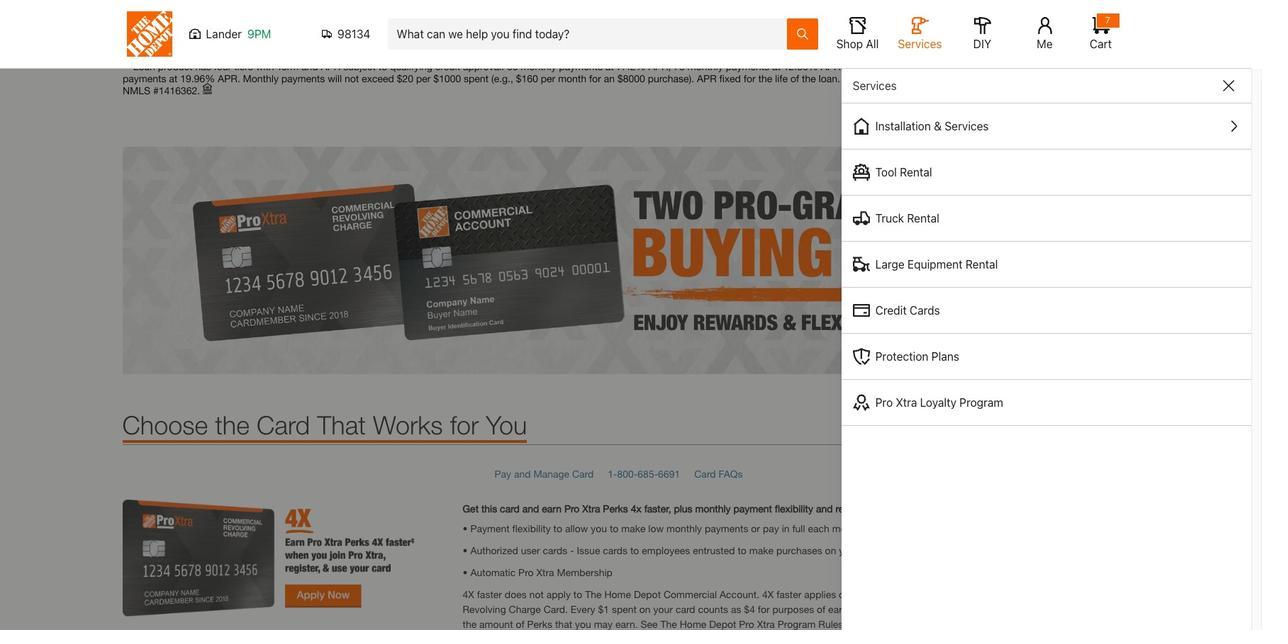 Task type: vqa. For each thing, say whether or not it's contained in the screenshot.
Charge
yes



Task type: locate. For each thing, give the bounding box(es) containing it.
xtra up allow
[[583, 503, 600, 515]]

• left automatic
[[463, 567, 468, 579]]

• for • automatic pro xtra membership
[[463, 567, 468, 579]]

full
[[793, 523, 806, 535]]

earning
[[829, 604, 862, 616]]

2 • from the top
[[463, 545, 468, 557]]

of down charge
[[516, 619, 525, 631]]

• down get on the bottom left of the page
[[463, 523, 468, 535]]

monthly
[[696, 503, 731, 515], [667, 523, 702, 535]]

your
[[839, 545, 859, 557], [654, 604, 673, 616]]

1 vertical spatial rental
[[908, 212, 940, 225]]

flexibility up full
[[775, 503, 814, 515]]

0 vertical spatial program
[[960, 397, 1004, 409]]

0 horizontal spatial program
[[778, 619, 816, 631]]

for right $4
[[758, 604, 770, 616]]

1 vertical spatial card
[[676, 604, 696, 616]]

0 horizontal spatial home
[[605, 589, 631, 601]]

not
[[530, 589, 544, 601]]

1-800-685-6691
[[608, 468, 681, 480]]

0 vertical spatial •
[[463, 523, 468, 535]]

2 horizontal spatial depot
[[1007, 589, 1034, 601]]

two pro-grade ways to buying power image
[[122, 147, 1130, 375]]

2 commercial from the left
[[1037, 589, 1091, 601]]

1 horizontal spatial perks
[[603, 503, 628, 515]]

1 horizontal spatial program
[[960, 397, 1004, 409]]

cards right issue
[[603, 545, 628, 557]]

What can we help you find today? search field
[[397, 19, 786, 49]]

faster up revolving
[[477, 589, 502, 601]]

6691
[[658, 468, 681, 480]]

account.
[[862, 545, 900, 557]]

cards left - at the left
[[543, 545, 568, 557]]

for
[[450, 410, 479, 440], [758, 604, 770, 616]]

commercial up counts
[[664, 589, 717, 601]]

xtra up not
[[537, 567, 555, 579]]

0 vertical spatial make
[[622, 523, 646, 535]]

pay and manage card
[[495, 468, 594, 480]]

1 cards from the left
[[543, 545, 568, 557]]

faster up purposes
[[777, 589, 802, 601]]

1 vertical spatial •
[[463, 545, 468, 557]]

monthly down plus
[[667, 523, 702, 535]]

pro down protection
[[876, 397, 893, 409]]

home
[[605, 589, 631, 601], [978, 589, 1005, 601], [680, 619, 707, 631]]

to up every
[[574, 589, 583, 601]]

pro down $4
[[739, 619, 755, 631]]

card left 1-
[[572, 468, 594, 480]]

perks up there
[[889, 589, 914, 601]]

benefit
[[917, 589, 947, 601]]

1 horizontal spatial the
[[661, 619, 677, 631]]

pro inside '4x faster does not apply to the home depot commercial account. 4x faster applies only to the perks benefit of the home depot commercial revolving charge card. every $1 spent on your card counts as $4 for purposes of earning perks. there are minimum spend thresholds and limits to the amount of perks that you may earn. see the home depot pro xtra program rules at www.homedepot.com/c/proxtra_termsandconditions.'
[[739, 619, 755, 631]]

spend
[[983, 604, 1011, 616]]

4x
[[463, 589, 474, 601], [763, 589, 774, 601]]

you inside '4x faster does not apply to the home depot commercial account. 4x faster applies only to the perks benefit of the home depot commercial revolving charge card. every $1 spent on your card counts as $4 for purposes of earning perks. there are minimum spend thresholds and limits to the amount of perks that you may earn. see the home depot pro xtra program rules at www.homedepot.com/c/proxtra_termsandconditions.'
[[575, 619, 592, 631]]

xtra
[[896, 397, 918, 409], [583, 503, 600, 515], [537, 567, 555, 579], [757, 619, 775, 631]]

there
[[895, 604, 920, 616]]

0 vertical spatial on
[[825, 545, 837, 557]]

4x faster does not apply to the home depot commercial account. 4x faster applies only to the perks benefit of the home depot commercial revolving charge card. every $1 spent on your card counts as $4 for purposes of earning perks. there are minimum spend thresholds and limits to the amount of perks that you may earn. see the home depot pro xtra program rules at www.homedepot.com/c/proxtra_termsandconditions.
[[463, 589, 1117, 631]]

• left authorized
[[463, 545, 468, 557]]

credit cards
[[876, 304, 941, 317]]

and left 'limits'
[[1063, 604, 1079, 616]]

xtra left loyalty at the bottom right of the page
[[896, 397, 918, 409]]

1 vertical spatial monthly
[[667, 523, 702, 535]]

4x right account.
[[763, 589, 774, 601]]

limits
[[1082, 604, 1105, 616]]

card left the that
[[257, 410, 310, 440]]

2 vertical spatial rental
[[966, 258, 998, 271]]

and inside '4x faster does not apply to the home depot commercial account. 4x faster applies only to the perks benefit of the home depot commercial revolving charge card. every $1 spent on your card counts as $4 for purposes of earning perks. there are minimum spend thresholds and limits to the amount of perks that you may earn. see the home depot pro xtra program rules at www.homedepot.com/c/proxtra_termsandconditions.'
[[1063, 604, 1079, 616]]

rental right truck
[[908, 212, 940, 225]]

tool rental
[[876, 166, 933, 179]]

2 vertical spatial perks
[[527, 619, 553, 631]]

program
[[960, 397, 1004, 409], [778, 619, 816, 631]]

shop all button
[[835, 17, 881, 51]]

1 horizontal spatial your
[[839, 545, 859, 557]]

1 horizontal spatial services
[[898, 38, 942, 50]]

home down counts
[[680, 619, 707, 631]]

card
[[500, 503, 520, 515], [676, 604, 696, 616]]

me button
[[1023, 17, 1068, 51]]

0 horizontal spatial commercial
[[664, 589, 717, 601]]

0 horizontal spatial of
[[516, 619, 525, 631]]

0 vertical spatial you
[[591, 523, 607, 535]]

purchases
[[777, 545, 823, 557]]

your inside '4x faster does not apply to the home depot commercial account. 4x faster applies only to the perks benefit of the home depot commercial revolving charge card. every $1 spent on your card counts as $4 for purposes of earning perks. there are minimum spend thresholds and limits to the amount of perks that you may earn. see the home depot pro xtra program rules at www.homedepot.com/c/proxtra_termsandconditions.'
[[654, 604, 673, 616]]

0 vertical spatial rental
[[900, 166, 933, 179]]

the
[[215, 410, 250, 440], [872, 589, 886, 601], [961, 589, 975, 601], [463, 619, 477, 631]]

0 vertical spatial card
[[500, 503, 520, 515]]

0 horizontal spatial the
[[585, 589, 602, 601]]

drawer close image
[[1224, 80, 1235, 92]]

0 horizontal spatial services
[[853, 79, 897, 92]]

pro down user
[[519, 567, 534, 579]]

98134 button
[[322, 27, 371, 41]]

0 horizontal spatial card
[[500, 503, 520, 515]]

see
[[641, 619, 658, 631]]

authorized
[[471, 545, 518, 557]]

large equipment rental
[[876, 258, 998, 271]]

the up perks.
[[872, 589, 886, 601]]

1 horizontal spatial card
[[676, 604, 696, 616]]

 image
[[122, 123, 1130, 132]]

commercial
[[664, 589, 717, 601], [1037, 589, 1091, 601]]

rules
[[819, 619, 844, 631]]

0 horizontal spatial cards
[[543, 545, 568, 557]]

0 vertical spatial the
[[585, 589, 602, 601]]

0 horizontal spatial your
[[654, 604, 673, 616]]

1 horizontal spatial 4x
[[763, 589, 774, 601]]

1 vertical spatial your
[[654, 604, 673, 616]]

loyalty
[[921, 397, 957, 409]]

1 horizontal spatial depot
[[710, 619, 737, 631]]

depot down counts
[[710, 619, 737, 631]]

0 horizontal spatial 4x
[[463, 589, 474, 601]]

0 horizontal spatial depot
[[634, 589, 661, 601]]

home up spent
[[605, 589, 631, 601]]

2 vertical spatial of
[[516, 619, 525, 631]]

rental right equipment
[[966, 258, 998, 271]]

commercial up thresholds at the right
[[1037, 589, 1091, 601]]

on up see
[[640, 604, 651, 616]]

depot
[[634, 589, 661, 601], [1007, 589, 1034, 601], [710, 619, 737, 631]]

to right the only at the right of page
[[860, 589, 869, 601]]

diy
[[974, 38, 992, 50]]

depot up spent
[[634, 589, 661, 601]]

payment
[[734, 503, 773, 515]]

the home depot logo image
[[127, 11, 172, 57]]

you
[[486, 410, 527, 440]]

truck rental
[[876, 212, 940, 225]]

0 vertical spatial flexibility
[[775, 503, 814, 515]]

0 horizontal spatial perks
[[527, 619, 553, 631]]

services button
[[898, 17, 943, 51]]

1 commercial from the left
[[664, 589, 717, 601]]

to left employees
[[631, 545, 639, 557]]

monthly up payments
[[696, 503, 731, 515]]

you down every
[[575, 619, 592, 631]]

you
[[591, 523, 607, 535], [575, 619, 592, 631]]

faster
[[477, 589, 502, 601], [777, 589, 802, 601]]

7
[[1106, 15, 1111, 26]]

counts
[[698, 604, 729, 616]]

that
[[555, 619, 573, 631]]

all
[[866, 38, 879, 50]]

plus
[[674, 503, 693, 515]]

to right 'limits'
[[1108, 604, 1117, 616]]

1 vertical spatial make
[[750, 545, 774, 557]]

services right all
[[898, 38, 942, 50]]

card left counts
[[676, 604, 696, 616]]

1 vertical spatial on
[[640, 604, 651, 616]]

works
[[373, 410, 443, 440]]

on
[[825, 545, 837, 557], [640, 604, 651, 616]]

rental right tool
[[900, 166, 933, 179]]

the up $1
[[585, 589, 602, 601]]

4x up revolving
[[463, 589, 474, 601]]

home up spend
[[978, 589, 1005, 601]]

of down applies
[[817, 604, 826, 616]]

tool
[[876, 166, 897, 179]]

user
[[521, 545, 540, 557]]

me
[[1037, 38, 1053, 50]]

0 horizontal spatial on
[[640, 604, 651, 616]]

pro
[[876, 397, 893, 409], [565, 503, 580, 515], [519, 567, 534, 579], [739, 619, 755, 631]]

menu
[[842, 104, 1252, 426]]

1 horizontal spatial cards
[[603, 545, 628, 557]]

0 horizontal spatial flexibility
[[513, 523, 551, 535]]

1 horizontal spatial home
[[680, 619, 707, 631]]

• automatic pro xtra membership
[[463, 567, 613, 579]]

card inside '4x faster does not apply to the home depot commercial account. 4x faster applies only to the perks benefit of the home depot commercial revolving charge card. every $1 spent on your card counts as $4 for purposes of earning perks. there are minimum spend thresholds and limits to the amount of perks that you may earn. see the home depot pro xtra program rules at www.homedepot.com/c/proxtra_termsandconditions.'
[[676, 604, 696, 616]]

in
[[782, 523, 790, 535]]

and right pay
[[514, 468, 531, 480]]

2 horizontal spatial services
[[945, 120, 989, 133]]

1 horizontal spatial faster
[[777, 589, 802, 601]]

1 vertical spatial perks
[[889, 589, 914, 601]]

1 faster from the left
[[477, 589, 502, 601]]

for left you
[[450, 410, 479, 440]]

1 horizontal spatial card
[[572, 468, 594, 480]]

every
[[571, 604, 596, 616]]

only
[[839, 589, 858, 601]]

and
[[514, 468, 531, 480], [523, 503, 539, 515], [816, 503, 833, 515], [1063, 604, 1079, 616]]

1 vertical spatial program
[[778, 619, 816, 631]]

alt text image
[[122, 26, 1130, 109]]

cart
[[1090, 38, 1112, 50]]

may
[[594, 619, 613, 631]]

pro right earn
[[565, 503, 580, 515]]

the
[[585, 589, 602, 601], [661, 619, 677, 631]]

flexibility up user
[[513, 523, 551, 535]]

your down month
[[839, 545, 859, 557]]

1 horizontal spatial for
[[758, 604, 770, 616]]

perks down charge
[[527, 619, 553, 631]]

issue
[[577, 545, 600, 557]]

0 vertical spatial of
[[950, 589, 958, 601]]

9pm
[[248, 28, 271, 40]]

1 horizontal spatial commercial
[[1037, 589, 1091, 601]]

1 • from the top
[[463, 523, 468, 535]]

xtra down purposes
[[757, 619, 775, 631]]

1 vertical spatial of
[[817, 604, 826, 616]]

1 vertical spatial you
[[575, 619, 592, 631]]

make down 'or'
[[750, 545, 774, 557]]

card faqs
[[695, 468, 743, 480]]

1 vertical spatial for
[[758, 604, 770, 616]]

xtra inside the pro xtra loyalty program "link"
[[896, 397, 918, 409]]

feedback link image
[[1244, 240, 1263, 316]]

• payment flexibility to allow you to make low monthly payments or pay in full each month
[[463, 523, 861, 535]]

1 horizontal spatial make
[[750, 545, 774, 557]]

-
[[570, 545, 574, 557]]

perks left 4x
[[603, 503, 628, 515]]

of up minimum
[[950, 589, 958, 601]]

card left faqs at the bottom right of the page
[[695, 468, 716, 480]]

card right this
[[500, 503, 520, 515]]

2 horizontal spatial perks
[[889, 589, 914, 601]]

program inside "link"
[[960, 397, 1004, 409]]

program inside '4x faster does not apply to the home depot commercial account. 4x faster applies only to the perks benefit of the home depot commercial revolving charge card. every $1 spent on your card counts as $4 for purposes of earning perks. there are minimum spend thresholds and limits to the amount of perks that you may earn. see the home depot pro xtra program rules at www.homedepot.com/c/proxtra_termsandconditions.'
[[778, 619, 816, 631]]

make down 4x
[[622, 523, 646, 535]]

2 vertical spatial services
[[945, 120, 989, 133]]

get this card and earn pro xtra perks 4x faster, plus monthly payment flexibility and rewards.
[[463, 503, 874, 515]]

apply
[[547, 589, 571, 601]]

2 horizontal spatial of
[[950, 589, 958, 601]]

0 horizontal spatial for
[[450, 410, 479, 440]]

make
[[622, 523, 646, 535], [750, 545, 774, 557]]

tool rental link
[[842, 150, 1252, 195]]

project loan payment chart example image
[[889, 0, 1130, 12]]

depot up thresholds at the right
[[1007, 589, 1034, 601]]

you right allow
[[591, 523, 607, 535]]

3 • from the top
[[463, 567, 468, 579]]

1 vertical spatial flexibility
[[513, 523, 551, 535]]

the right see
[[661, 619, 677, 631]]

rental for truck rental
[[908, 212, 940, 225]]

charge
[[509, 604, 541, 616]]

services down all
[[853, 79, 897, 92]]

to right allow
[[610, 523, 619, 535]]

services right &
[[945, 120, 989, 133]]

0 horizontal spatial faster
[[477, 589, 502, 601]]

for inside '4x faster does not apply to the home depot commercial account. 4x faster applies only to the perks benefit of the home depot commercial revolving charge card. every $1 spent on your card counts as $4 for purposes of earning perks. there are minimum spend thresholds and limits to the amount of perks that you may earn. see the home depot pro xtra program rules at www.homedepot.com/c/proxtra_termsandconditions.'
[[758, 604, 770, 616]]

program right loyalty at the bottom right of the page
[[960, 397, 1004, 409]]

program down purposes
[[778, 619, 816, 631]]

2 vertical spatial •
[[463, 567, 468, 579]]

faster,
[[645, 503, 671, 515]]

cart 7
[[1090, 15, 1112, 50]]

the down revolving
[[463, 619, 477, 631]]

on down each
[[825, 545, 837, 557]]

0 vertical spatial services
[[898, 38, 942, 50]]

your up see
[[654, 604, 673, 616]]



Task type: describe. For each thing, give the bounding box(es) containing it.
choose
[[122, 410, 208, 440]]

1 4x from the left
[[463, 589, 474, 601]]

shop
[[837, 38, 864, 50]]

does
[[505, 589, 527, 601]]

800-
[[618, 468, 638, 480]]

installation
[[876, 120, 931, 133]]

payments
[[705, 523, 749, 535]]

payment
[[471, 523, 510, 535]]

allow
[[565, 523, 588, 535]]

thresholds
[[1014, 604, 1060, 616]]

low
[[649, 523, 664, 535]]

shop all
[[837, 38, 879, 50]]

$4
[[744, 604, 755, 616]]

revolving
[[463, 604, 506, 616]]

manage
[[534, 468, 570, 480]]

choose the card that works for you
[[122, 410, 527, 440]]

services inside services button
[[898, 38, 942, 50]]

2 4x from the left
[[763, 589, 774, 601]]

rental for tool rental
[[900, 166, 933, 179]]

large
[[876, 258, 905, 271]]

truck rental link
[[842, 196, 1252, 241]]

• for • payment flexibility to allow you to make low monthly payments or pay in full each month
[[463, 523, 468, 535]]

or
[[752, 523, 761, 535]]

pro inside "link"
[[876, 397, 893, 409]]

1 horizontal spatial flexibility
[[775, 503, 814, 515]]

4x
[[631, 503, 642, 515]]

entrusted
[[693, 545, 735, 557]]

protection
[[876, 350, 929, 363]]

are
[[923, 604, 937, 616]]

lander
[[206, 28, 242, 40]]

and up each
[[816, 503, 833, 515]]

2 cards from the left
[[603, 545, 628, 557]]

0 vertical spatial monthly
[[696, 503, 731, 515]]

www.homedepot.com/c/proxtra_termsandconditions.
[[858, 619, 1100, 631]]

1 horizontal spatial of
[[817, 604, 826, 616]]

the right choose
[[215, 410, 250, 440]]

1 horizontal spatial on
[[825, 545, 837, 557]]

cards
[[910, 304, 941, 317]]

credit
[[876, 304, 907, 317]]

1-800-685-6691 link
[[608, 468, 681, 480]]

installation & services button
[[842, 104, 1252, 149]]

and left earn
[[523, 503, 539, 515]]

plans
[[932, 350, 960, 363]]

minimum
[[940, 604, 980, 616]]

purposes
[[773, 604, 815, 616]]

pay
[[763, 523, 779, 535]]

automatic
[[471, 567, 516, 579]]

installation & services
[[876, 120, 989, 133]]

this
[[482, 503, 497, 515]]

at
[[846, 619, 855, 631]]

1 vertical spatial services
[[853, 79, 897, 92]]

to down payments
[[738, 545, 747, 557]]

pro xtra loyalty program
[[876, 397, 1004, 409]]

xtra inside '4x faster does not apply to the home depot commercial account. 4x faster applies only to the perks benefit of the home depot commercial revolving charge card. every $1 spent on your card counts as $4 for purposes of earning perks. there are minimum spend thresholds and limits to the amount of perks that you may earn. see the home depot pro xtra program rules at www.homedepot.com/c/proxtra_termsandconditions.'
[[757, 619, 775, 631]]

2 faster from the left
[[777, 589, 802, 601]]

pro xtra loyalty program link
[[842, 380, 1252, 426]]

account.
[[720, 589, 760, 601]]

685-
[[638, 468, 658, 480]]

amount
[[480, 619, 513, 631]]

• authorized user cards - issue cards to employees entrusted to make purchases on your account.
[[463, 545, 900, 557]]

pay
[[495, 468, 512, 480]]

applies
[[805, 589, 837, 601]]

employees
[[642, 545, 690, 557]]

2 horizontal spatial home
[[978, 589, 1005, 601]]

each
[[808, 523, 830, 535]]

1-
[[608, 468, 618, 480]]

pxe commercial revolving charge image
[[122, 500, 449, 618]]

earn.
[[616, 619, 638, 631]]

card faqs link
[[695, 468, 743, 480]]

0 vertical spatial your
[[839, 545, 859, 557]]

0 horizontal spatial make
[[622, 523, 646, 535]]

&
[[934, 120, 942, 133]]

to left allow
[[554, 523, 563, 535]]

services inside installation & services button
[[945, 120, 989, 133]]

0 horizontal spatial card
[[257, 410, 310, 440]]

on inside '4x faster does not apply to the home depot commercial account. 4x faster applies only to the perks benefit of the home depot commercial revolving charge card. every $1 spent on your card counts as $4 for purposes of earning perks. there are minimum spend thresholds and limits to the amount of perks that you may earn. see the home depot pro xtra program rules at www.homedepot.com/c/proxtra_termsandconditions.'
[[640, 604, 651, 616]]

protection plans link
[[842, 334, 1252, 380]]

large equipment rental link
[[842, 242, 1252, 287]]

get
[[463, 503, 479, 515]]

• for • authorized user cards - issue cards to employees entrusted to make purchases on your account.
[[463, 545, 468, 557]]

menu containing installation & services
[[842, 104, 1252, 426]]

0 vertical spatial for
[[450, 410, 479, 440]]

2 horizontal spatial card
[[695, 468, 716, 480]]

lander 9pm
[[206, 28, 271, 40]]

that
[[317, 410, 366, 440]]

month
[[833, 523, 861, 535]]

98134
[[338, 28, 371, 40]]

pay and manage card link
[[495, 468, 594, 480]]

1 vertical spatial the
[[661, 619, 677, 631]]

protection plans
[[876, 350, 960, 363]]

$1
[[598, 604, 609, 616]]

the up minimum
[[961, 589, 975, 601]]

truck
[[876, 212, 905, 225]]

as
[[731, 604, 742, 616]]

faqs
[[719, 468, 743, 480]]

card.
[[544, 604, 568, 616]]

membership
[[557, 567, 613, 579]]

0 vertical spatial perks
[[603, 503, 628, 515]]



